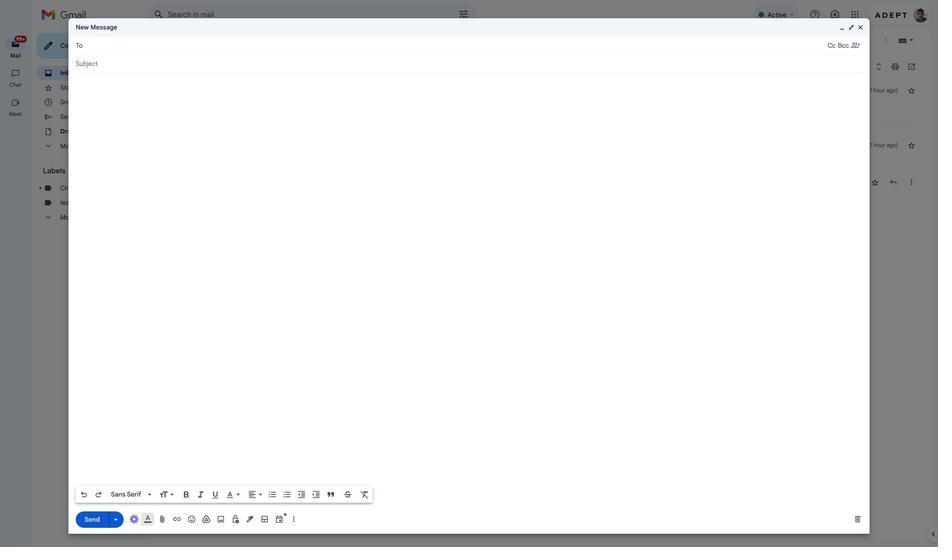 Task type: describe. For each thing, give the bounding box(es) containing it.
Not starred checkbox
[[871, 178, 880, 187]]

advanced search options image
[[455, 5, 473, 23]]

Message Body text field
[[76, 78, 863, 484]]

insert files using drive image
[[202, 515, 211, 524]]

report spam image
[[201, 36, 210, 45]]

close image
[[858, 24, 865, 31]]

discard draft ‪(⌘⇧d)‬ image
[[854, 515, 863, 524]]

insert photo image
[[216, 515, 226, 524]]

back to inbox image
[[155, 36, 164, 45]]

attach files image
[[158, 515, 167, 524]]

option inside formatting options toolbar
[[109, 490, 146, 499]]

mail, 842 unread messages image
[[11, 37, 26, 46]]

bold ‪(⌘b)‬ image
[[182, 490, 191, 499]]

toggle confidential mode image
[[231, 515, 240, 524]]

search in mail image
[[151, 6, 167, 23]]

formatting options toolbar
[[76, 486, 373, 503]]

delete image
[[221, 36, 230, 45]]

quote ‪(⌘⇧9)‬ image
[[327, 490, 336, 499]]

more options image
[[291, 515, 297, 524]]

Search in mail search field
[[148, 4, 477, 26]]

italic ‪(⌘i)‬ image
[[196, 490, 205, 499]]

gmail image
[[41, 5, 91, 24]]



Task type: locate. For each thing, give the bounding box(es) containing it.
list
[[148, 77, 917, 295]]

pop out image
[[848, 24, 856, 31]]

navigation
[[0, 29, 32, 547]]

redo ‪(⌘y)‬ image
[[94, 490, 103, 499]]

Subject field
[[76, 59, 863, 68]]

option
[[109, 490, 146, 499]]

remove formatting ‪(⌘\)‬ image
[[360, 490, 369, 499]]

dialog
[[68, 18, 870, 534]]

bulleted list ‪(⌘⇧8)‬ image
[[283, 490, 292, 499]]

indent more ‪(⌘])‬ image
[[312, 490, 321, 499]]

settings image
[[830, 9, 841, 20]]

minimize image
[[839, 24, 847, 31]]

add to tasks image
[[289, 36, 298, 45]]

underline ‪(⌘u)‬ image
[[211, 490, 220, 500]]

snooze image
[[269, 36, 278, 45]]

insert signature image
[[246, 515, 255, 524]]

To recipients text field
[[87, 37, 829, 54]]

select a layout image
[[260, 515, 269, 524]]

indent less ‪(⌘[)‬ image
[[297, 490, 306, 499]]

insert link ‪(⌘k)‬ image
[[173, 515, 182, 524]]

set up a time to meet image
[[275, 515, 284, 524]]

strikethrough ‪(⌘⇧x)‬ image
[[343, 490, 353, 499]]

heading
[[0, 52, 31, 59], [0, 81, 31, 89], [0, 111, 31, 118], [43, 166, 130, 175]]

numbered list ‪(⌘⇧7)‬ image
[[268, 490, 277, 499]]

more send options image
[[111, 515, 121, 524]]

archive image
[[181, 36, 190, 45]]

insert emoji ‪(⌘⇧2)‬ image
[[187, 515, 196, 524]]

undo ‪(⌘z)‬ image
[[79, 490, 89, 499]]



Task type: vqa. For each thing, say whether or not it's contained in the screenshot.
Indent less ‪(⌘[)‬ Icon
yes



